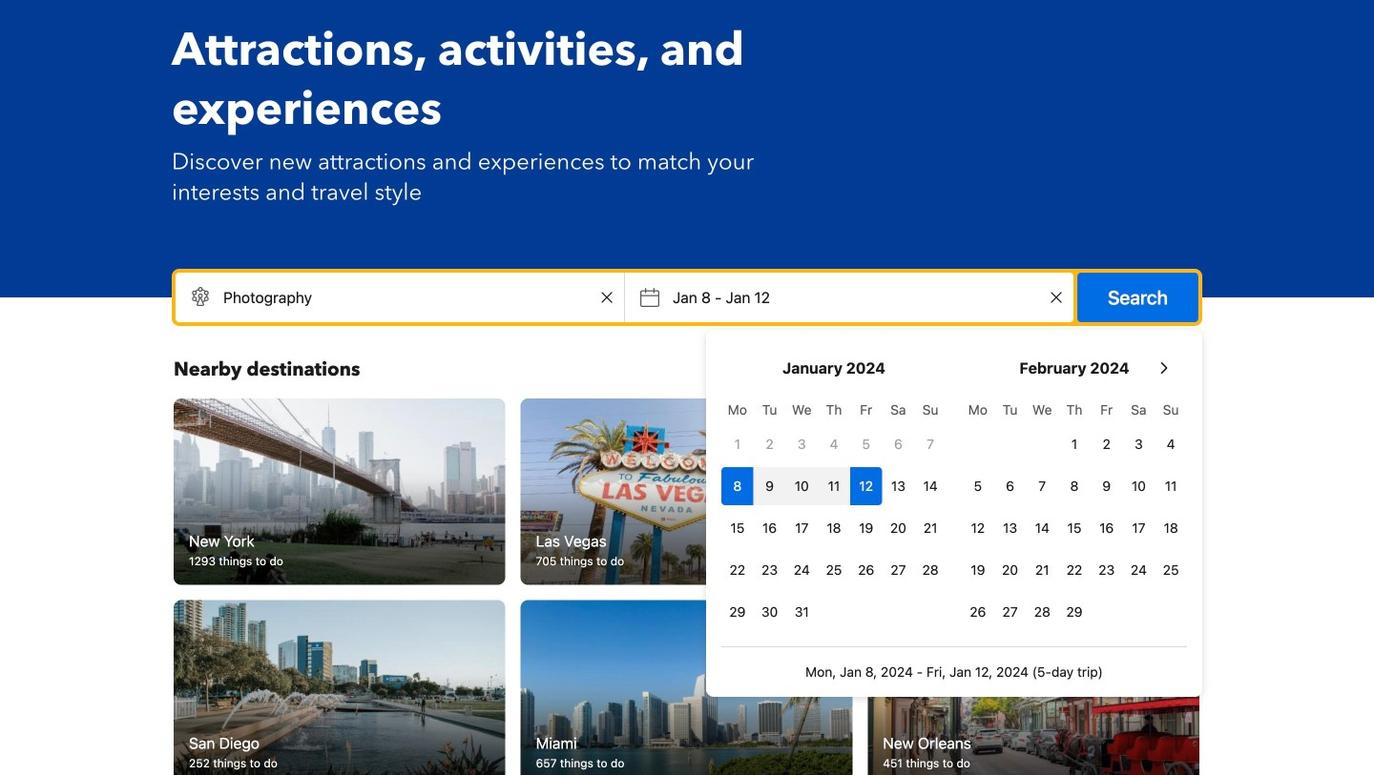 Task type: locate. For each thing, give the bounding box(es) containing it.
9 February 2024 checkbox
[[1091, 468, 1123, 506]]

cell up 19 january 2024 checkbox
[[850, 464, 882, 506]]

28 January 2024 checkbox
[[915, 552, 947, 590]]

10 January 2024 checkbox
[[786, 468, 818, 506]]

29 February 2024 checkbox
[[1059, 594, 1091, 632]]

21 February 2024 checkbox
[[1026, 552, 1059, 590]]

3 January 2024 checkbox
[[786, 426, 818, 464]]

21 January 2024 checkbox
[[915, 510, 947, 548]]

cell up 17 january 2024 option
[[786, 464, 818, 506]]

31 January 2024 checkbox
[[786, 594, 818, 632]]

16 January 2024 checkbox
[[754, 510, 786, 548]]

17 February 2024 checkbox
[[1123, 510, 1155, 548]]

12 February 2024 checkbox
[[962, 510, 994, 548]]

8 February 2024 checkbox
[[1059, 468, 1091, 506]]

13 January 2024 checkbox
[[882, 468, 915, 506]]

0 horizontal spatial grid
[[722, 391, 947, 632]]

5 January 2024 checkbox
[[850, 426, 882, 464]]

24 January 2024 checkbox
[[786, 552, 818, 590]]

23 January 2024 checkbox
[[754, 552, 786, 590]]

cell up 18 january 2024 option
[[818, 464, 850, 506]]

25 January 2024 checkbox
[[818, 552, 850, 590]]

2 cell from the left
[[754, 464, 786, 506]]

22 January 2024 checkbox
[[722, 552, 754, 590]]

23 February 2024 checkbox
[[1091, 552, 1123, 590]]

cell
[[722, 464, 754, 506], [754, 464, 786, 506], [786, 464, 818, 506], [818, 464, 850, 506], [850, 464, 882, 506]]

17 January 2024 checkbox
[[786, 510, 818, 548]]

19 February 2024 checkbox
[[962, 552, 994, 590]]

30 January 2024 checkbox
[[754, 594, 786, 632]]

11 January 2024 checkbox
[[818, 468, 850, 506]]

28 February 2024 checkbox
[[1026, 594, 1059, 632]]

cell up 15 january 2024 option
[[722, 464, 754, 506]]

cell up 16 january 2024 'option'
[[754, 464, 786, 506]]

4 January 2024 checkbox
[[818, 426, 850, 464]]

1 February 2024 checkbox
[[1059, 426, 1091, 464]]

san diego image
[[174, 601, 506, 776]]

miami image
[[521, 601, 853, 776]]

15 January 2024 checkbox
[[722, 510, 754, 548]]

1 January 2024 checkbox
[[722, 426, 754, 464]]

14 January 2024 checkbox
[[915, 468, 947, 506]]

Where are you going? search field
[[176, 273, 624, 323]]

1 cell from the left
[[722, 464, 754, 506]]

25 February 2024 checkbox
[[1155, 552, 1187, 590]]

20 January 2024 checkbox
[[882, 510, 915, 548]]

13 February 2024 checkbox
[[994, 510, 1026, 548]]

8 January 2024 checkbox
[[722, 468, 754, 506]]

grid
[[722, 391, 947, 632], [962, 391, 1187, 632]]

1 horizontal spatial grid
[[962, 391, 1187, 632]]

10 February 2024 checkbox
[[1123, 468, 1155, 506]]

3 February 2024 checkbox
[[1123, 426, 1155, 464]]



Task type: vqa. For each thing, say whether or not it's contained in the screenshot.
$299's rooms
no



Task type: describe. For each thing, give the bounding box(es) containing it.
new orleans image
[[868, 601, 1200, 776]]

16 February 2024 checkbox
[[1091, 510, 1123, 548]]

key west image
[[868, 399, 1200, 586]]

4 cell from the left
[[818, 464, 850, 506]]

12 January 2024 checkbox
[[850, 468, 882, 506]]

11 February 2024 checkbox
[[1155, 468, 1187, 506]]

2 February 2024 checkbox
[[1091, 426, 1123, 464]]

5 cell from the left
[[850, 464, 882, 506]]

29 January 2024 checkbox
[[722, 594, 754, 632]]

22 February 2024 checkbox
[[1059, 552, 1091, 590]]

6 January 2024 checkbox
[[882, 426, 915, 464]]

5 February 2024 checkbox
[[962, 468, 994, 506]]

2 January 2024 checkbox
[[754, 426, 786, 464]]

7 January 2024 checkbox
[[915, 426, 947, 464]]

las vegas image
[[521, 399, 853, 586]]

18 February 2024 checkbox
[[1155, 510, 1187, 548]]

7 February 2024 checkbox
[[1026, 468, 1059, 506]]

new york image
[[174, 399, 506, 586]]

18 January 2024 checkbox
[[818, 510, 850, 548]]

24 February 2024 checkbox
[[1123, 552, 1155, 590]]

27 January 2024 checkbox
[[882, 552, 915, 590]]

20 February 2024 checkbox
[[994, 552, 1026, 590]]

15 February 2024 checkbox
[[1059, 510, 1091, 548]]

26 January 2024 checkbox
[[850, 552, 882, 590]]

9 January 2024 checkbox
[[754, 468, 786, 506]]

2 grid from the left
[[962, 391, 1187, 632]]

14 February 2024 checkbox
[[1026, 510, 1059, 548]]

26 February 2024 checkbox
[[962, 594, 994, 632]]

6 February 2024 checkbox
[[994, 468, 1026, 506]]

19 January 2024 checkbox
[[850, 510, 882, 548]]

4 February 2024 checkbox
[[1155, 426, 1187, 464]]

3 cell from the left
[[786, 464, 818, 506]]

1 grid from the left
[[722, 391, 947, 632]]

27 February 2024 checkbox
[[994, 594, 1026, 632]]



